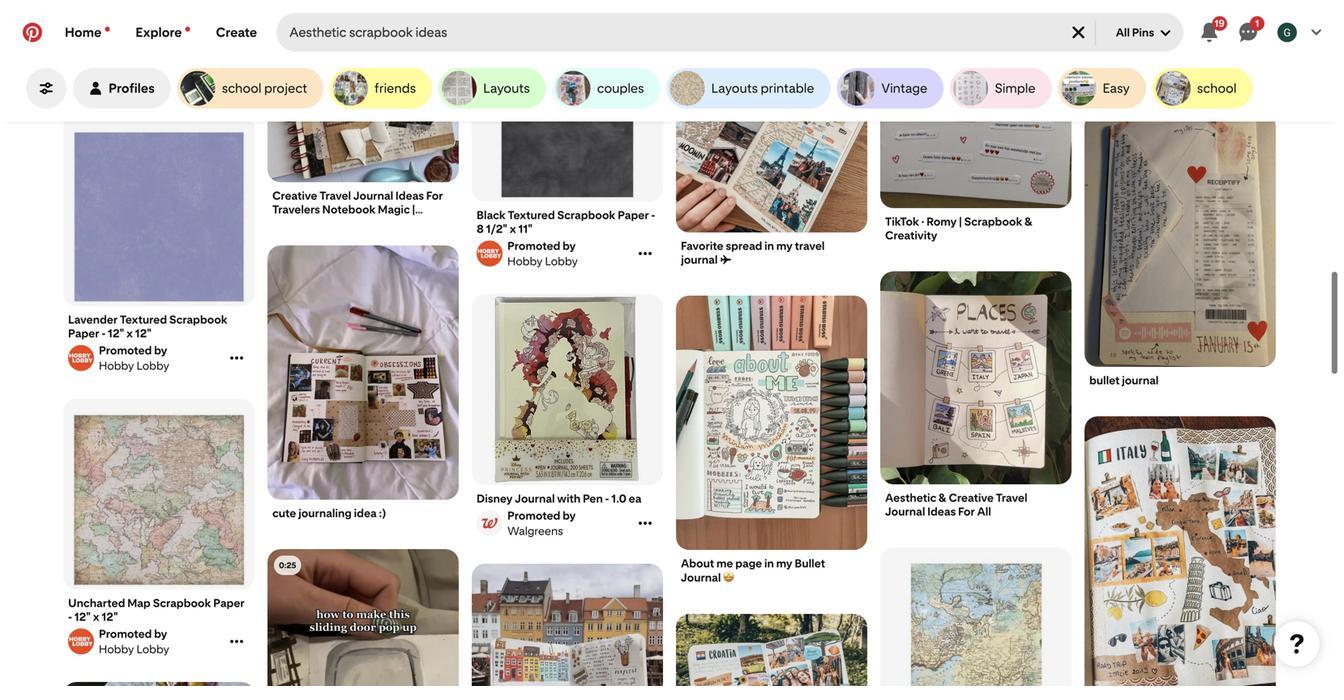 Task type: locate. For each thing, give the bounding box(es) containing it.
hobby down 11"
[[508, 255, 543, 268]]

textured inside black textured scrapbook paper - 8 1/2" x 11"
[[508, 208, 555, 222]]

my left travel
[[777, 239, 793, 253]]

hobby lobby down purple textured scrapbook paper - 12" x 12"
[[99, 75, 169, 89]]

lobby for black
[[545, 255, 578, 268]]

1 vertical spatial creative
[[949, 491, 994, 505]]

black textured scrapbook paper - 8 1/2" x 11"
[[477, 208, 656, 236]]

hobby lobby link for black
[[474, 239, 635, 268]]

0 horizontal spatial ideas
[[396, 189, 424, 203]]

ideas
[[396, 189, 424, 203], [928, 505, 956, 519]]

0 vertical spatial journal
[[681, 253, 718, 267]]

1 horizontal spatial creative
[[949, 491, 994, 505]]

this contains an image of: about me page in my bullet journal 🤩 image
[[676, 296, 868, 551]]

19
[[1215, 17, 1225, 29]]

- for uncharted map scrapbook paper - 12" x 12"
[[68, 611, 72, 624]]

couples link
[[553, 68, 661, 109]]

tiktok · romy | scrapbook & creativity
[[885, 215, 1033, 242]]

2 school from the left
[[1197, 81, 1237, 96]]

this contains: page travel scrapbooking italie image
[[1085, 417, 1276, 687]]

1 vertical spatial all
[[977, 505, 992, 519]]

scrapbook inside purple textured scrapbook paper - 12" x 12"
[[154, 29, 213, 43]]

0 horizontal spatial for
[[426, 189, 443, 203]]

create
[[216, 25, 257, 40]]

x down home
[[93, 43, 99, 57]]

hobby lobby link down black textured scrapbook paper - 8 1/2" x 11"
[[474, 239, 635, 268]]

1 vertical spatial ideas
[[928, 505, 956, 519]]

1 school from the left
[[222, 81, 261, 96]]

favorite
[[681, 239, 724, 253]]

0 vertical spatial all
[[1116, 26, 1130, 39]]

lobby for uncharted
[[137, 643, 169, 657]]

ideas inside aesthetic & creative travel journal ideas for all
[[928, 505, 956, 519]]

2 my from the top
[[776, 557, 793, 571]]

hobby lobby link
[[66, 60, 226, 89], [474, 239, 635, 268], [66, 344, 226, 373], [66, 628, 226, 657]]

bullet
[[1090, 374, 1120, 388]]

journal
[[681, 253, 718, 267], [1122, 374, 1159, 388]]

creativity
[[885, 229, 938, 242]]

hobby lobby for purple
[[99, 75, 169, 89]]

hobby for uncharted
[[99, 643, 134, 657]]

hobby down uncharted
[[99, 643, 134, 657]]

scrapbook inside lavender textured scrapbook paper - 12" x 12"
[[169, 313, 228, 327]]

1 horizontal spatial journal
[[1122, 374, 1159, 388]]

hobby lobby link down purple textured scrapbook paper - 12" x 12"
[[66, 60, 226, 89]]

school for school project
[[222, 81, 261, 96]]

0 horizontal spatial travel
[[320, 189, 351, 203]]

0 vertical spatial for
[[426, 189, 443, 203]]

0 horizontal spatial journal
[[681, 253, 718, 267]]

0 vertical spatial in
[[765, 239, 774, 253]]

travel inside creative travel journal ideas for travelers notebook magic | aesthetic journal accessories |
[[320, 189, 351, 203]]

this contains an image of: bullet journal image
[[1085, 113, 1276, 368]]

0 vertical spatial creative
[[272, 189, 317, 203]]

this contains an image of: how to make a sliding door pop up in an art journal image
[[268, 550, 459, 687]]

0 horizontal spatial aesthetic
[[272, 216, 324, 230]]

paper inside purple textured scrapbook paper - 12" x 12"
[[215, 29, 246, 43]]

ideas inside creative travel journal ideas for travelers notebook magic | aesthetic journal accessories |
[[396, 189, 424, 203]]

friends
[[375, 81, 416, 96]]

hobby
[[99, 75, 134, 89], [508, 255, 543, 268], [99, 359, 134, 373], [99, 643, 134, 657]]

0 vertical spatial &
[[1226, 56, 1234, 70]]

2 vertical spatial textured
[[120, 313, 167, 327]]

my inside favorite spread in my travel journal ✈️
[[777, 239, 793, 253]]

scrapbook for purple textured scrapbook paper - 12" x 12"
[[154, 29, 213, 43]]

hobby down lavender textured scrapbook paper - 12" x 12"
[[99, 359, 134, 373]]

0 horizontal spatial layouts
[[483, 81, 530, 96]]

& inside aesthetic & creative travel journal ideas for all
[[939, 491, 947, 505]]

- inside purple textured scrapbook paper - 12" x 12"
[[68, 43, 72, 57]]

this contains: aesthetic & creative travel journal ideas for all image
[[881, 272, 1072, 486]]

in inside about me page in my bullet journal 🤩
[[765, 557, 774, 571]]

2 horizontal spatial aesthetic
[[1125, 56, 1176, 70]]

1 vertical spatial for
[[958, 505, 975, 519]]

scrapbook
[[154, 29, 213, 43], [557, 208, 616, 222], [964, 215, 1023, 229], [169, 313, 228, 327], [153, 597, 211, 611]]

0 horizontal spatial creative
[[272, 189, 317, 203]]

idea
[[354, 507, 377, 521]]

1 vertical spatial travel
[[996, 491, 1028, 505]]

aesthetic
[[1125, 56, 1176, 70], [272, 216, 324, 230], [885, 491, 937, 505]]

1 vertical spatial &
[[1025, 215, 1033, 229]]

1 button
[[1229, 13, 1268, 52]]

x inside black textured scrapbook paper - 8 1/2" x 11"
[[510, 222, 516, 236]]

| right magic
[[412, 203, 415, 216]]

pen
[[583, 492, 603, 506]]

hobby lobby up this contains an image of: inspo
[[99, 643, 169, 657]]

-
[[68, 43, 72, 57], [651, 208, 656, 222], [102, 327, 106, 341], [605, 492, 609, 506], [68, 611, 72, 624]]

0 vertical spatial ideas
[[396, 189, 424, 203]]

home link
[[52, 13, 123, 52]]

1 horizontal spatial aesthetic
[[885, 491, 937, 505]]

2 horizontal spatial &
[[1226, 56, 1234, 70]]

1 horizontal spatial |
[[435, 216, 438, 230]]

profiles
[[109, 81, 155, 96]]

2 layouts from the left
[[712, 81, 758, 96]]

textured
[[105, 29, 152, 43], [508, 208, 555, 222], [120, 313, 167, 327]]

textured inside purple textured scrapbook paper - 12" x 12"
[[105, 29, 152, 43]]

1 horizontal spatial travel
[[996, 491, 1028, 505]]

scrapbook for lavender textured scrapbook paper - 12" x 12"
[[169, 313, 228, 327]]

in right page
[[765, 557, 774, 571]]

hobby lobby down 11"
[[508, 255, 578, 268]]

paper for black textured scrapbook paper - 8 1/2" x 11"
[[618, 208, 649, 222]]

1 horizontal spatial ideas
[[928, 505, 956, 519]]

my
[[777, 239, 793, 253], [776, 557, 793, 571]]

1 horizontal spatial all
[[1116, 26, 1130, 39]]

0 vertical spatial travel
[[320, 189, 351, 203]]

black textured scrapbook paper - 8 1/2" x 11" link
[[477, 208, 658, 236]]

- inside the uncharted map scrapbook paper - 12" x 12"
[[68, 611, 72, 624]]

[paidad] visit 'bookonboard.com' to end your search for best travel journal ideas, travel diary inspiration, simple travel book inspo, aesthetic travel scrapbook and art journal. diy travel sketchbook, illustration, prompts, doodles, stickers, bullet packing list, map, cover, templates and layouts, digital/polaroid photos, postcards, roadtrip, my adventure book ideas for your travelers notebook full of creative, vintage and unique pages #traveljournalideas #travelscrapbookingideaslayoutsimple image
[[676, 615, 868, 687]]

lobby up this contains an image of: inspo
[[137, 643, 169, 657]]

school down journals
[[1197, 81, 1237, 96]]

lobby down black textured scrapbook paper - 8 1/2" x 11"
[[545, 255, 578, 268]]

all
[[1116, 26, 1130, 39], [977, 505, 992, 519]]

all pins button
[[1103, 13, 1184, 52]]

for
[[426, 189, 443, 203], [958, 505, 975, 519]]

journal
[[353, 189, 393, 203], [326, 216, 366, 230], [515, 492, 555, 506], [885, 505, 925, 519], [681, 571, 721, 585]]

school left project
[[222, 81, 261, 96]]

1 my from the top
[[777, 239, 793, 253]]

1 vertical spatial textured
[[508, 208, 555, 222]]

| inside the tiktok · romy | scrapbook & creativity
[[959, 215, 962, 229]]

ea
[[629, 492, 642, 506]]

lobby down lavender textured scrapbook paper - 12" x 12"
[[137, 359, 169, 373]]

&
[[1226, 56, 1234, 70], [1025, 215, 1033, 229], [939, 491, 947, 505]]

filter image
[[40, 82, 53, 95]]

dimensions: 	 length: 11" 	 width: 8 1/2" note: sheet is sold individually. with scrapbooking, the success oftentimes relies upon the layout! map scrapbook paper features a map design that will be made perfect with your shapes, embellishments, and photographs. use it for any theme you wish! image
[[881, 548, 1072, 687]]

0 horizontal spatial |
[[412, 203, 415, 216]]

0 vertical spatial textured
[[105, 29, 152, 43]]

2 horizontal spatial |
[[959, 215, 962, 229]]

paper inside the uncharted map scrapbook paper - 12" x 12"
[[213, 597, 245, 611]]

& inside pin on aesthetic journals & scrapbooks
[[1226, 56, 1234, 70]]

layouts
[[483, 81, 530, 96], [712, 81, 758, 96]]

| right 'accessories'
[[435, 216, 438, 230]]

black
[[477, 208, 506, 222]]

x inside the uncharted map scrapbook paper - 12" x 12"
[[93, 611, 99, 624]]

2 vertical spatial aesthetic
[[885, 491, 937, 505]]

1 horizontal spatial layouts
[[712, 81, 758, 96]]

- inside black textured scrapbook paper - 8 1/2" x 11"
[[651, 208, 656, 222]]

1 vertical spatial aesthetic
[[272, 216, 324, 230]]

hobby lobby link down the uncharted map scrapbook paper - 12" x 12"
[[66, 628, 226, 657]]

about me page in my bullet journal 🤩 link
[[681, 557, 863, 586]]

in inside favorite spread in my travel journal ✈️
[[765, 239, 774, 253]]

1 layouts from the left
[[483, 81, 530, 96]]

x left map
[[93, 611, 99, 624]]

x left 11"
[[510, 222, 516, 236]]

hobby lobby down lavender textured scrapbook paper - 12" x 12"
[[99, 359, 169, 373]]

paper inside lavender textured scrapbook paper - 12" x 12"
[[68, 327, 99, 341]]

hobby lobby link down lavender textured scrapbook paper - 12" x 12"
[[66, 344, 226, 373]]

aesthetic & creative travel journal ideas for all
[[885, 491, 1028, 519]]

all inside aesthetic & creative travel journal ideas for all
[[977, 505, 992, 519]]

simple link
[[950, 68, 1052, 109]]

map
[[127, 597, 151, 611]]

x right lavender on the top left of page
[[126, 327, 133, 341]]

journal right 'bullet'
[[1122, 374, 1159, 388]]

x for purple textured scrapbook paper - 12" x 12"
[[93, 43, 99, 57]]

spread
[[726, 239, 763, 253]]

0 vertical spatial aesthetic
[[1125, 56, 1176, 70]]

0 horizontal spatial &
[[939, 491, 947, 505]]

x inside lavender textured scrapbook paper - 12" x 12"
[[126, 327, 133, 341]]

creative inside aesthetic & creative travel journal ideas for all
[[949, 491, 994, 505]]

school
[[222, 81, 261, 96], [1197, 81, 1237, 96]]

journal left ✈️
[[681, 253, 718, 267]]

journal inside about me page in my bullet journal 🤩
[[681, 571, 721, 585]]

hobby lobby link for uncharted
[[66, 628, 226, 657]]

1 horizontal spatial for
[[958, 505, 975, 519]]

1 horizontal spatial &
[[1025, 215, 1033, 229]]

textured inside lavender textured scrapbook paper - 12" x 12"
[[120, 313, 167, 327]]

| right the romy
[[959, 215, 962, 229]]

12"
[[74, 43, 91, 57], [102, 43, 118, 57], [108, 327, 124, 341], [135, 327, 151, 341], [74, 611, 91, 624], [102, 611, 118, 624]]

paper inside black textured scrapbook paper - 8 1/2" x 11"
[[618, 208, 649, 222]]

hobby down notifications icon
[[99, 75, 134, 89]]

lobby down purple textured scrapbook paper - 12" x 12"
[[137, 75, 169, 89]]

scrapbook inside the uncharted map scrapbook paper - 12" x 12"
[[153, 597, 211, 611]]

|
[[412, 203, 415, 216], [959, 215, 962, 229], [435, 216, 438, 230]]

aesthetic & creative travel journal ideas for all link
[[885, 491, 1067, 519]]

aesthetic inside pin on aesthetic journals & scrapbooks
[[1125, 56, 1176, 70]]

1 horizontal spatial school
[[1197, 81, 1237, 96]]

in
[[765, 239, 774, 253], [765, 557, 774, 571]]

my inside about me page in my bullet journal 🤩
[[776, 557, 793, 571]]

- inside lavender textured scrapbook paper - 12" x 12"
[[102, 327, 106, 341]]

bullet
[[795, 557, 825, 571]]

layouts for layouts printable
[[712, 81, 758, 96]]

1 vertical spatial in
[[765, 557, 774, 571]]

lobby for lavender
[[137, 359, 169, 373]]

0 vertical spatial my
[[777, 239, 793, 253]]

- for disney journal with pen - 1.0 ea
[[605, 492, 609, 506]]

scrapbook inside black textured scrapbook paper - 8 1/2" x 11"
[[557, 208, 616, 222]]

layouts for layouts
[[483, 81, 530, 96]]

paper for uncharted map scrapbook paper - 12" x 12"
[[213, 597, 245, 611]]

2 vertical spatial &
[[939, 491, 947, 505]]

0 horizontal spatial all
[[977, 505, 992, 519]]

uncharted
[[68, 597, 125, 611]]

in right 'spread'
[[765, 239, 774, 253]]

0 horizontal spatial school
[[222, 81, 261, 96]]

school project
[[222, 81, 307, 96]]

creative travel journal ideas for travelers notebook magic | aesthetic journal accessories | link
[[272, 189, 454, 230]]

my left bullet
[[776, 557, 793, 571]]

x inside purple textured scrapbook paper - 12" x 12"
[[93, 43, 99, 57]]

pin
[[1090, 56, 1107, 70]]

hobby lobby
[[99, 75, 169, 89], [508, 255, 578, 268], [99, 359, 169, 373], [99, 643, 169, 657]]

page
[[736, 557, 762, 571]]

dimensions:   length: 12"  width: 12"      note: scrapbook sheet is sold individually. your projects are a reflection of your personality, so pick only the finest paper for your scrapbook. this paper can be used for cutting shapes or effects to create a unique look on your projects. uncharted map scrapbook paper features an antiqued world map design. it is perfect for wedding invitations, announcements, matting, creating dimension in scrapbook pages, and other paper crafts! image
[[63, 399, 255, 590]]

lobby
[[137, 75, 169, 89], [545, 255, 578, 268], [137, 359, 169, 373], [137, 643, 169, 657]]

travel
[[320, 189, 351, 203], [996, 491, 1028, 505]]

notebook
[[322, 203, 376, 216]]

1.0
[[612, 492, 627, 506]]

- for lavender textured scrapbook paper - 12" x 12"
[[102, 327, 106, 341]]

1 vertical spatial my
[[776, 557, 793, 571]]

purple textured scrapbook paper - 12" x 12"
[[68, 29, 246, 57]]



Task type: vqa. For each thing, say whether or not it's contained in the screenshot.
Friends
yes



Task type: describe. For each thing, give the bounding box(es) containing it.
layouts link
[[439, 68, 546, 109]]

journals
[[1178, 56, 1224, 70]]

this contains an image of: inspo image
[[63, 683, 255, 687]]

aesthetic inside creative travel journal ideas for travelers notebook magic | aesthetic journal accessories |
[[272, 216, 324, 230]]

printable
[[761, 81, 815, 96]]

disney journal with pen - 1.0 ea
[[477, 492, 642, 506]]

this contains an image of: tiktok · romy | scrapbook & creativity image
[[881, 0, 1072, 209]]

200 sheet belle journal with pen. journal includes attached ribbon bookmark. image
[[472, 294, 663, 486]]

pin on aesthetic journals & scrapbooks
[[1090, 56, 1234, 84]]

& inside the tiktok · romy | scrapbook & creativity
[[1025, 215, 1033, 229]]

hobby for purple
[[99, 75, 134, 89]]

cute journaling idea :) link
[[272, 507, 454, 521]]

for inside creative travel journal ideas for travelers notebook magic | aesthetic journal accessories |
[[426, 189, 443, 203]]

favorite spread in my travel journal ✈️
[[681, 239, 825, 267]]

dropdown image
[[1161, 29, 1171, 38]]

journaling
[[298, 507, 352, 521]]

this contains an image of: pin on aesthetic journals & scrapbooks image
[[1085, 0, 1276, 50]]

🤩
[[723, 571, 735, 585]]

this contains an image of: cute journaling idea :) image
[[268, 246, 459, 501]]

:)
[[379, 507, 386, 521]]

explore
[[136, 25, 182, 40]]

paper for purple textured scrapbook paper - 12" x 12"
[[215, 29, 246, 43]]

about
[[681, 557, 714, 571]]

lavender textured scrapbook paper - 12" x 12" link
[[68, 313, 250, 341]]

uncharted map scrapbook paper - 12" x 12"
[[68, 597, 245, 624]]

lavender textured scrapbook paper - 12" x 12"
[[68, 313, 228, 341]]

uncharted map scrapbook paper - 12" x 12" link
[[68, 597, 250, 624]]

lavender
[[68, 313, 118, 327]]

aesthetic inside aesthetic & creative travel journal ideas for all
[[885, 491, 937, 505]]

magic
[[378, 203, 410, 216]]

on
[[1109, 56, 1122, 70]]

romy
[[927, 215, 957, 229]]

travel inside aesthetic & creative travel journal ideas for all
[[996, 491, 1028, 505]]

project
[[264, 81, 307, 96]]

8
[[477, 222, 484, 236]]

walgreens
[[508, 525, 563, 538]]

travelers
[[272, 203, 320, 216]]

layouts printable link
[[667, 68, 831, 109]]

disney journal with pen - 1.0 ea link
[[477, 492, 658, 506]]

scrapbooks
[[1090, 70, 1153, 84]]

school project link
[[177, 68, 323, 109]]

textured for lavender
[[120, 313, 167, 327]]

✈️
[[720, 253, 732, 267]]

walgreens link
[[474, 509, 635, 538]]

Search text field
[[290, 13, 1056, 52]]

lobby for purple
[[137, 75, 169, 89]]

hobby lobby link for purple
[[66, 60, 226, 89]]

person image
[[89, 82, 102, 95]]

1
[[1256, 17, 1260, 29]]

hobby lobby for uncharted
[[99, 643, 169, 657]]

easy link
[[1059, 68, 1146, 109]]

this contains an image of: favorite spread in my travel journal ✈️ image
[[676, 0, 868, 233]]

about me page in my bullet journal 🤩
[[681, 557, 825, 585]]

paper for lavender textured scrapbook paper - 12" x 12"
[[68, 327, 99, 341]]

hobby lobby for black
[[508, 255, 578, 268]]

bullet journal
[[1090, 374, 1159, 388]]

pins
[[1132, 26, 1155, 39]]

explore link
[[123, 13, 203, 52]]

travel
[[795, 239, 825, 253]]

journal inside favorite spread in my travel journal ✈️
[[681, 253, 718, 267]]

creative travel journal ideas for travelers notebook magic | aesthetic journal accessories |
[[272, 189, 443, 230]]

design a layout to display all your photographs with pride! featuring a rustic texture and a lavender color, 12" x 12" lavender textured scrapbook paper can be combined with others of its size to create scrapbooks for births, graduations, holidays, vacations, and much more. form together paper, embellishments, and photographs together to construct a beautiful album you can show off to family and friends.       dimensions:          length: 12"       width: 12"          note: scrapbook sheet is so image
[[63, 115, 255, 307]]

- for purple textured scrapbook paper - 12" x 12"
[[68, 43, 72, 57]]

cute
[[272, 507, 296, 521]]

simple
[[995, 81, 1036, 96]]

get your creative juices flowing to create a one-of-a-kind scrapbook layout with 8 1/2" x 11" black textured scrapbook paper. featuring a paint-like texture, this beautiful paper is perfect for all your favorite album themes like weddings, births, vacations, and more. combine it with other scrapbook sheets, stickers, and photographs for a beautiful display of memories frozen in time.     dimensions:    length: 11"   width: 8 1/2"       note: scrapbook sheet is sold individually. design a layout image
[[472, 11, 663, 202]]

textured for purple
[[105, 29, 152, 43]]

favorite spread in my travel journal ✈️ link
[[681, 239, 863, 267]]

all pins
[[1116, 26, 1155, 39]]

this contains an image of: 25 travel journal ideas to document your memories image
[[472, 564, 663, 687]]

hobby for lavender
[[99, 359, 134, 373]]

hobby lobby for lavender
[[99, 359, 169, 373]]

pin on aesthetic journals & scrapbooks link
[[1090, 56, 1271, 84]]

notifications image
[[105, 27, 110, 32]]

hobby lobby link for lavender
[[66, 344, 226, 373]]

school link
[[1153, 68, 1253, 109]]

11"
[[518, 222, 533, 236]]

1/2"
[[486, 222, 508, 236]]

[commissionsearned] visit 'bookonboard.com' to end your search for best travel journal ideas, travel diary inspiration, simple travel book inspo, aesthetic travel scrapbook and art journal. diy travel sketchbook, illustration, prompts, doodles, stickers, bullet packing list, map, cover, templates and layouts, digital/polaroid photos, postcards, roadtrip, my adventure book ideas for your travelers notebook full of creative, vintage and unique pages #traveljournalideas #travelscrapbookingideas image
[[268, 0, 459, 183]]

- for black textured scrapbook paper - 8 1/2" x 11"
[[651, 208, 656, 222]]

home
[[65, 25, 102, 40]]

vintage link
[[837, 68, 944, 109]]

all inside button
[[1116, 26, 1130, 39]]

layouts printable
[[712, 81, 815, 96]]

scrapbook for uncharted map scrapbook paper - 12" x 12"
[[153, 597, 211, 611]]

scrapbook inside the tiktok · romy | scrapbook & creativity
[[964, 215, 1023, 229]]

·
[[922, 215, 925, 229]]

notifications image
[[185, 27, 190, 32]]

purple
[[68, 29, 103, 43]]

couples
[[597, 81, 644, 96]]

greg robinson image
[[1278, 23, 1297, 42]]

friends link
[[330, 68, 432, 109]]

disney
[[477, 492, 513, 506]]

me
[[717, 557, 733, 571]]

school for school
[[1197, 81, 1237, 96]]

19 button
[[1190, 13, 1229, 52]]

textured for black
[[508, 208, 555, 222]]

scrapbook for black textured scrapbook paper - 8 1/2" x 11"
[[557, 208, 616, 222]]

x for lavender textured scrapbook paper - 12" x 12"
[[126, 327, 133, 341]]

bullet journal link
[[1090, 374, 1271, 388]]

accessories
[[368, 216, 433, 230]]

journal inside aesthetic & creative travel journal ideas for all
[[885, 505, 925, 519]]

create link
[[203, 13, 270, 52]]

tiktok · romy | scrapbook & creativity link
[[885, 215, 1067, 242]]

with
[[557, 492, 581, 506]]

profiles link
[[73, 68, 171, 109]]

creative inside creative travel journal ideas for travelers notebook magic | aesthetic journal accessories |
[[272, 189, 317, 203]]

for inside aesthetic & creative travel journal ideas for all
[[958, 505, 975, 519]]

easy
[[1103, 81, 1130, 96]]

1 vertical spatial journal
[[1122, 374, 1159, 388]]

hobby for black
[[508, 255, 543, 268]]

tiktok
[[885, 215, 919, 229]]

cute journaling idea :)
[[272, 507, 386, 521]]

vintage
[[882, 81, 928, 96]]

x for uncharted map scrapbook paper - 12" x 12"
[[93, 611, 99, 624]]

purple textured scrapbook paper - 12" x 12" link
[[68, 29, 250, 57]]



